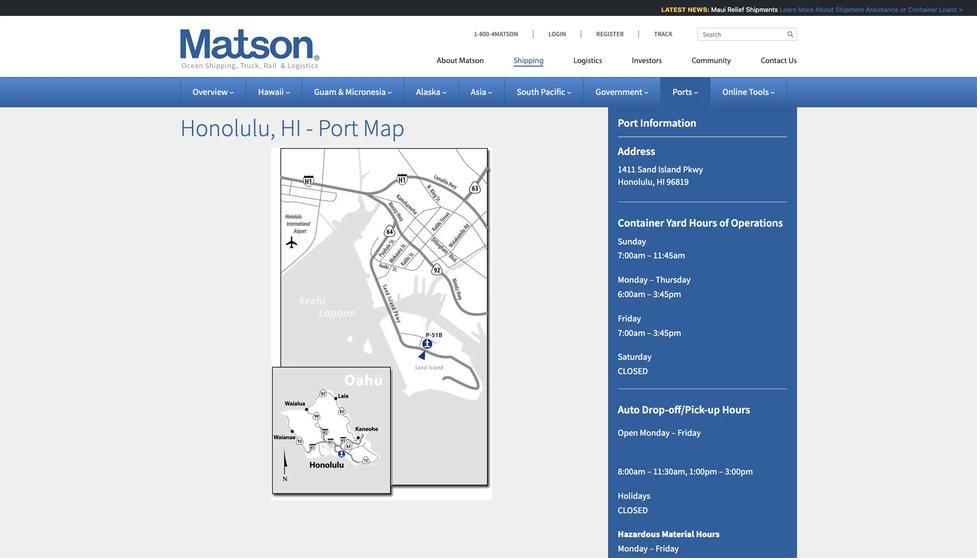 Task type: describe. For each thing, give the bounding box(es) containing it.
monday inside hazardous material hours monday – friday
[[618, 543, 648, 555]]

1-800-4matson link
[[474, 30, 533, 38]]

register link
[[581, 30, 639, 38]]

– right 1:00pm at the bottom right
[[719, 466, 724, 478]]

logistics link
[[559, 52, 617, 73]]

logistics
[[574, 57, 603, 65]]

open
[[618, 428, 638, 439]]

more
[[795, 5, 810, 13]]

asia link
[[471, 86, 493, 98]]

south pacific link
[[517, 86, 572, 98]]

address
[[618, 144, 656, 158]]

or
[[896, 5, 903, 13]]

1-
[[474, 30, 480, 38]]

thursday
[[656, 274, 691, 286]]

guam & micronesia link
[[314, 86, 392, 98]]

investors link
[[617, 52, 677, 73]]

alaska
[[417, 86, 441, 98]]

4matson
[[492, 30, 518, 38]]

sunday 7:00am – 11:45am
[[618, 236, 686, 261]]

up
[[708, 403, 720, 417]]

shipments
[[742, 5, 774, 13]]

ports link
[[673, 86, 699, 98]]

search image
[[788, 31, 794, 37]]

loans
[[936, 5, 953, 13]]

– left thursday
[[650, 274, 654, 286]]

>
[[955, 5, 959, 13]]

about matson link
[[437, 52, 499, 73]]

auto drop-off/pick-up hours
[[618, 403, 751, 417]]

login link
[[533, 30, 581, 38]]

0 vertical spatial hi
[[280, 113, 301, 143]]

hours for material
[[697, 529, 720, 541]]

login
[[549, 30, 566, 38]]

port information
[[618, 116, 697, 130]]

drop-
[[642, 403, 669, 417]]

11:45am
[[654, 250, 686, 261]]

– inside friday 7:00am – 3:45pm
[[648, 327, 652, 339]]

news:
[[684, 5, 706, 13]]

sunday
[[618, 236, 646, 247]]

yard
[[667, 216, 687, 230]]

honolulu, inside 1411 sand island pkwy honolulu, hi 96819
[[618, 176, 655, 188]]

port inside section
[[618, 116, 638, 130]]

open monday – friday
[[618, 428, 701, 439]]

contact us link
[[746, 52, 797, 73]]

&
[[338, 86, 344, 98]]

– inside sunday 7:00am – 11:45am
[[648, 250, 652, 261]]

8:00am
[[618, 466, 646, 478]]

honolulu, hi - port map
[[180, 113, 405, 143]]

online tools link
[[723, 86, 775, 98]]

96819
[[667, 176, 689, 188]]

asia
[[471, 86, 487, 98]]

overview link
[[193, 86, 234, 98]]

shipment
[[832, 5, 860, 13]]

us
[[789, 57, 797, 65]]

1411 sand island pkwy honolulu, hi 96819
[[618, 164, 703, 188]]

11:30am,
[[654, 466, 688, 478]]

latest news: maui relief shipments learn more about shipment assistance or container loans >
[[657, 5, 959, 13]]

learn more about shipment assistance or container loans > link
[[776, 5, 959, 13]]

3:45pm inside friday 7:00am – 3:45pm
[[654, 327, 682, 339]]

closed for saturday closed
[[618, 366, 648, 377]]

track
[[654, 30, 673, 38]]

register
[[597, 30, 624, 38]]

Search search field
[[698, 28, 797, 41]]

friday inside hazardous material hours monday – friday
[[656, 543, 679, 555]]

blue matson logo with ocean, shipping, truck, rail and logistics written beneath it. image
[[180, 29, 320, 70]]

shipping link
[[499, 52, 559, 73]]

alaska link
[[417, 86, 447, 98]]

micronesia
[[346, 86, 386, 98]]

holidays closed
[[618, 490, 651, 516]]

shipping
[[514, 57, 544, 65]]

hawaii
[[258, 86, 284, 98]]

-
[[306, 113, 313, 143]]

1:00pm
[[690, 466, 718, 478]]



Task type: locate. For each thing, give the bounding box(es) containing it.
7:00am for sunday
[[618, 250, 646, 261]]

online
[[723, 86, 748, 98]]

1 horizontal spatial hi
[[657, 176, 665, 188]]

800-
[[480, 30, 492, 38]]

hi inside 1411 sand island pkwy honolulu, hi 96819
[[657, 176, 665, 188]]

hours left of
[[690, 216, 718, 230]]

1 horizontal spatial about
[[812, 5, 830, 13]]

island
[[659, 164, 682, 175]]

saturday closed
[[618, 351, 652, 377]]

track link
[[639, 30, 673, 38]]

closed down saturday
[[618, 366, 648, 377]]

operations
[[731, 216, 783, 230]]

hours right up
[[723, 403, 751, 417]]

south pacific
[[517, 86, 566, 98]]

– right 8:00am
[[648, 466, 652, 478]]

maui
[[707, 5, 722, 13]]

monday down drop-
[[640, 428, 670, 439]]

container yard hours of operations
[[618, 216, 783, 230]]

friday down off/pick-
[[678, 428, 701, 439]]

saturday
[[618, 351, 652, 363]]

top menu navigation
[[437, 52, 797, 73]]

– left 11:45am
[[648, 250, 652, 261]]

1 horizontal spatial container
[[904, 5, 934, 13]]

7:00am inside sunday 7:00am – 11:45am
[[618, 250, 646, 261]]

container
[[904, 5, 934, 13], [618, 216, 665, 230]]

investors
[[632, 57, 662, 65]]

container right or
[[904, 5, 934, 13]]

2 closed from the top
[[618, 505, 648, 516]]

hours inside hazardous material hours monday – friday
[[697, 529, 720, 541]]

7:00am for friday
[[618, 327, 646, 339]]

– down hazardous
[[650, 543, 654, 555]]

7:00am inside friday 7:00am – 3:45pm
[[618, 327, 646, 339]]

1 vertical spatial friday
[[678, 428, 701, 439]]

0 vertical spatial about
[[812, 5, 830, 13]]

1 horizontal spatial port
[[618, 116, 638, 130]]

1411
[[618, 164, 636, 175]]

of
[[720, 216, 729, 230]]

contact us
[[761, 57, 797, 65]]

0 vertical spatial hours
[[690, 216, 718, 230]]

hi left -
[[280, 113, 301, 143]]

6:00am
[[618, 289, 646, 300]]

container inside section
[[618, 216, 665, 230]]

2 vertical spatial friday
[[656, 543, 679, 555]]

closed for holidays closed
[[618, 505, 648, 516]]

– down 'auto drop-off/pick-up hours'
[[672, 428, 676, 439]]

monday down hazardous
[[618, 543, 648, 555]]

learn
[[776, 5, 793, 13]]

hours for yard
[[690, 216, 718, 230]]

2 7:00am from the top
[[618, 327, 646, 339]]

honolulu, down overview link
[[180, 113, 276, 143]]

– right 6:00am
[[648, 289, 652, 300]]

2 vertical spatial hours
[[697, 529, 720, 541]]

closed inside saturday closed
[[618, 366, 648, 377]]

1 closed from the top
[[618, 366, 648, 377]]

assistance
[[862, 5, 895, 13]]

1 vertical spatial hours
[[723, 403, 751, 417]]

information
[[641, 116, 697, 130]]

honolulu, down 1411
[[618, 176, 655, 188]]

ports
[[673, 86, 693, 98]]

0 vertical spatial 3:45pm
[[654, 289, 682, 300]]

monday inside monday – thursday 6:00am – 3:45pm
[[618, 274, 648, 286]]

friday inside friday 7:00am – 3:45pm
[[618, 313, 641, 324]]

monday
[[618, 274, 648, 286], [640, 428, 670, 439], [618, 543, 648, 555]]

7:00am down sunday
[[618, 250, 646, 261]]

hazardous
[[618, 529, 660, 541]]

guam
[[314, 86, 337, 98]]

about right "more"
[[812, 5, 830, 13]]

map
[[363, 113, 405, 143]]

None search field
[[698, 28, 797, 41]]

1 vertical spatial about
[[437, 57, 458, 65]]

port up address
[[618, 116, 638, 130]]

– inside hazardous material hours monday – friday
[[650, 543, 654, 555]]

holidays
[[618, 490, 651, 502]]

2 3:45pm from the top
[[654, 327, 682, 339]]

hawaii link
[[258, 86, 290, 98]]

1 vertical spatial honolulu,
[[618, 176, 655, 188]]

closed inside holidays closed
[[618, 505, 648, 516]]

community link
[[677, 52, 746, 73]]

3:45pm
[[654, 289, 682, 300], [654, 327, 682, 339]]

1 horizontal spatial honolulu,
[[618, 176, 655, 188]]

7:00am up saturday
[[618, 327, 646, 339]]

0 vertical spatial closed
[[618, 366, 648, 377]]

0 horizontal spatial about
[[437, 57, 458, 65]]

contact
[[761, 57, 787, 65]]

government link
[[596, 86, 649, 98]]

auto
[[618, 403, 640, 417]]

0 horizontal spatial hi
[[280, 113, 301, 143]]

pkwy
[[683, 164, 703, 175]]

0 vertical spatial honolulu,
[[180, 113, 276, 143]]

0 vertical spatial container
[[904, 5, 934, 13]]

overview
[[193, 86, 228, 98]]

2 vertical spatial monday
[[618, 543, 648, 555]]

3:45pm inside monday – thursday 6:00am – 3:45pm
[[654, 289, 682, 300]]

3:00pm
[[725, 466, 753, 478]]

section
[[596, 92, 810, 559]]

port
[[318, 113, 358, 143], [618, 116, 638, 130]]

1 vertical spatial hi
[[657, 176, 665, 188]]

about inside about matson link
[[437, 57, 458, 65]]

tools
[[749, 86, 769, 98]]

south
[[517, 86, 539, 98]]

container up sunday
[[618, 216, 665, 230]]

guam & micronesia
[[314, 86, 386, 98]]

online tools
[[723, 86, 769, 98]]

1 vertical spatial container
[[618, 216, 665, 230]]

hours
[[690, 216, 718, 230], [723, 403, 751, 417], [697, 529, 720, 541]]

0 horizontal spatial container
[[618, 216, 665, 230]]

off/pick-
[[669, 403, 708, 417]]

hi down island
[[657, 176, 665, 188]]

closed down holidays
[[618, 505, 648, 516]]

about left matson
[[437, 57, 458, 65]]

1-800-4matson
[[474, 30, 518, 38]]

1 vertical spatial monday
[[640, 428, 670, 439]]

community
[[692, 57, 731, 65]]

1 vertical spatial 3:45pm
[[654, 327, 682, 339]]

0 horizontal spatial port
[[318, 113, 358, 143]]

honolulu,
[[180, 113, 276, 143], [618, 176, 655, 188]]

8:00am – 11:30am, 1:00pm – 3:00pm
[[618, 466, 753, 478]]

1 vertical spatial closed
[[618, 505, 648, 516]]

closed
[[618, 366, 648, 377], [618, 505, 648, 516]]

–
[[648, 250, 652, 261], [650, 274, 654, 286], [648, 289, 652, 300], [648, 327, 652, 339], [672, 428, 676, 439], [648, 466, 652, 478], [719, 466, 724, 478], [650, 543, 654, 555]]

pacific
[[541, 86, 566, 98]]

section containing port information
[[596, 92, 810, 559]]

friday
[[618, 313, 641, 324], [678, 428, 701, 439], [656, 543, 679, 555]]

about matson
[[437, 57, 484, 65]]

friday down the material
[[656, 543, 679, 555]]

material
[[662, 529, 695, 541]]

1 3:45pm from the top
[[654, 289, 682, 300]]

0 vertical spatial friday
[[618, 313, 641, 324]]

1 vertical spatial 7:00am
[[618, 327, 646, 339]]

monday – thursday 6:00am – 3:45pm
[[618, 274, 691, 300]]

0 vertical spatial monday
[[618, 274, 648, 286]]

port right -
[[318, 113, 358, 143]]

– up saturday
[[648, 327, 652, 339]]

matson
[[459, 57, 484, 65]]

3:45pm down thursday
[[654, 289, 682, 300]]

hours right the material
[[697, 529, 720, 541]]

hazardous material hours monday – friday
[[618, 529, 720, 555]]

government
[[596, 86, 643, 98]]

0 horizontal spatial honolulu,
[[180, 113, 276, 143]]

friday down 6:00am
[[618, 313, 641, 324]]

sand
[[638, 164, 657, 175]]

1 7:00am from the top
[[618, 250, 646, 261]]

monday up 6:00am
[[618, 274, 648, 286]]

friday 7:00am – 3:45pm
[[618, 313, 682, 339]]

0 vertical spatial 7:00am
[[618, 250, 646, 261]]

3:45pm down monday – thursday 6:00am – 3:45pm
[[654, 327, 682, 339]]

latest
[[657, 5, 682, 13]]



Task type: vqa. For each thing, say whether or not it's contained in the screenshot.
topmost As
no



